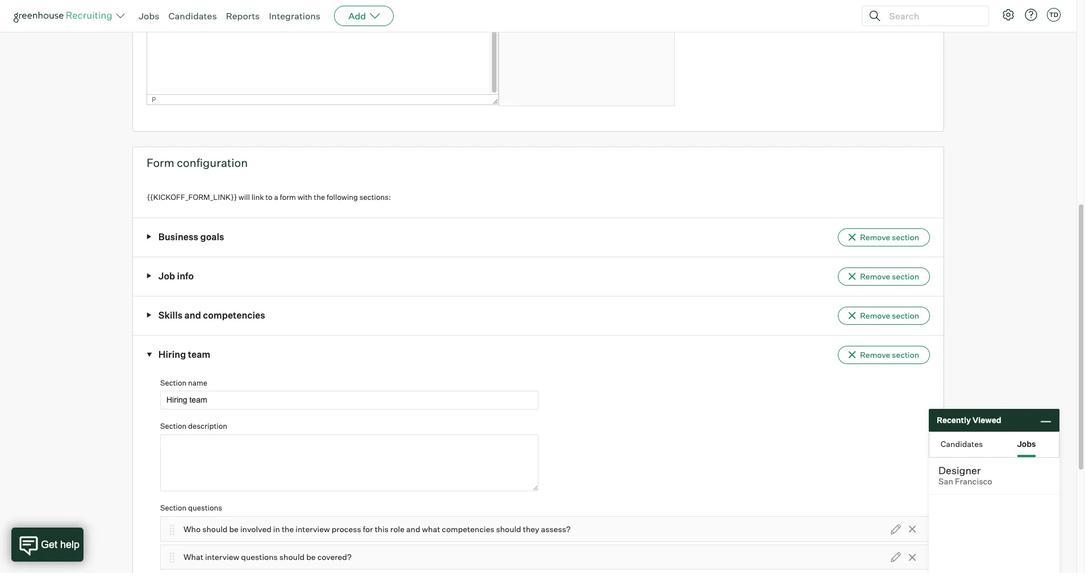Task type: vqa. For each thing, say whether or not it's contained in the screenshot.
TD button
yes



Task type: locate. For each thing, give the bounding box(es) containing it.
competencies right what
[[442, 524, 494, 534]]

candidates right 'jobs' link
[[169, 10, 217, 22]]

sections:
[[360, 193, 391, 202]]

1 horizontal spatial should
[[280, 553, 305, 562]]

p
[[152, 96, 156, 104]]

1 horizontal spatial be
[[306, 553, 316, 562]]

candidates inside tab list
[[941, 439, 983, 449]]

questions down involved
[[241, 553, 278, 562]]

should
[[202, 524, 228, 534], [496, 524, 521, 534], [280, 553, 305, 562]]

jobs
[[139, 10, 159, 22], [1017, 439, 1036, 449]]

interview left process
[[296, 524, 330, 534]]

1 section from the top
[[160, 378, 187, 388]]

section name
[[160, 378, 207, 388]]

add button
[[334, 6, 394, 26]]

configure image
[[1002, 8, 1016, 22]]

the right in
[[282, 524, 294, 534]]

section for section description
[[160, 422, 187, 431]]

process
[[332, 524, 361, 534]]

for
[[363, 524, 373, 534]]

section
[[160, 378, 187, 388], [160, 422, 187, 431], [160, 503, 187, 513]]

skills and competencies
[[158, 310, 265, 321]]

0 horizontal spatial should
[[202, 524, 228, 534]]

with
[[298, 193, 312, 202]]

section up who
[[160, 503, 187, 513]]

0 vertical spatial competencies
[[203, 310, 265, 321]]

1 horizontal spatial candidates
[[941, 439, 983, 449]]

remove section
[[860, 232, 919, 242], [860, 272, 919, 281], [860, 311, 919, 320], [860, 350, 919, 360]]

jobs link
[[139, 10, 159, 22]]

► left skills
[[147, 312, 152, 319]]

be left covered?
[[306, 553, 316, 562]]

► left business
[[147, 234, 152, 240]]

greenhouse recruiting image
[[14, 9, 116, 23]]

{{kickoff_form_link}}
[[147, 193, 237, 202]]

competencies up the team
[[203, 310, 265, 321]]

0 horizontal spatial interview
[[205, 553, 239, 562]]

3 section from the top
[[160, 503, 187, 513]]

0 horizontal spatial be
[[229, 524, 239, 534]]

competencies
[[203, 310, 265, 321], [442, 524, 494, 534]]

2 remove from the top
[[860, 272, 891, 281]]

2 vertical spatial section
[[160, 503, 187, 513]]

3 remove from the top
[[860, 311, 891, 320]]

1 horizontal spatial and
[[406, 524, 420, 534]]

1 vertical spatial jobs
[[1017, 439, 1036, 449]]

the
[[314, 193, 325, 202], [282, 524, 294, 534]]

designer san francisco
[[939, 464, 993, 487]]

0 horizontal spatial questions
[[188, 503, 222, 513]]

p button
[[152, 96, 156, 104]]

be left involved
[[229, 524, 239, 534]]

remove section button
[[838, 228, 930, 247], [838, 268, 930, 286], [838, 307, 930, 325], [838, 346, 930, 364]]

3 remove section button from the top
[[838, 307, 930, 325]]

1 vertical spatial candidates
[[941, 439, 983, 449]]

link
[[252, 193, 264, 202]]

be
[[229, 524, 239, 534], [306, 553, 316, 562]]

1 horizontal spatial interview
[[296, 524, 330, 534]]

what
[[422, 524, 440, 534]]

form configuration
[[147, 156, 248, 170]]

1 remove section from the top
[[860, 232, 919, 242]]

and
[[184, 310, 201, 321], [406, 524, 420, 534]]

0 horizontal spatial candidates
[[169, 10, 217, 22]]

2 remove section button from the top
[[838, 268, 930, 286]]

2 section from the top
[[892, 272, 919, 281]]

candidates
[[169, 10, 217, 22], [941, 439, 983, 449]]

3 remove section from the top
[[860, 311, 919, 320]]

remove for business goals
[[860, 232, 891, 242]]

►
[[147, 234, 152, 240], [147, 273, 152, 280], [147, 312, 152, 319], [146, 353, 153, 358]]

edit image
[[891, 524, 901, 535]]

1 horizontal spatial jobs
[[1017, 439, 1036, 449]]

questions up who
[[188, 503, 222, 513]]

what interview questions should be covered?
[[184, 553, 352, 562]]

hiring
[[158, 349, 186, 360]]

td button
[[1045, 6, 1063, 24]]

integrations
[[269, 10, 321, 22]]

1 horizontal spatial questions
[[241, 553, 278, 562]]

0 horizontal spatial and
[[184, 310, 201, 321]]

1 remove section button from the top
[[838, 228, 930, 247]]

section questions
[[160, 503, 222, 513]]

1 vertical spatial section
[[160, 422, 187, 431]]

► hiring team
[[146, 349, 210, 360]]

1 horizontal spatial competencies
[[442, 524, 494, 534]]

what
[[184, 553, 203, 562]]

should down in
[[280, 553, 305, 562]]

Section description text field
[[160, 435, 538, 492]]

questions
[[188, 503, 222, 513], [241, 553, 278, 562]]

a
[[274, 193, 278, 202]]

who
[[184, 524, 201, 534]]

should left they
[[496, 524, 521, 534]]

jobs inside tab list
[[1017, 439, 1036, 449]]

form
[[147, 156, 174, 170]]

candidates down recently viewed
[[941, 439, 983, 449]]

3 section from the top
[[892, 311, 919, 320]]

will
[[238, 193, 250, 202]]

interview
[[296, 524, 330, 534], [205, 553, 239, 562]]

► left job
[[147, 273, 152, 280]]

and right 'role'
[[406, 524, 420, 534]]

integrations link
[[269, 10, 321, 22]]

1 remove from the top
[[860, 232, 891, 242]]

section for business goals
[[892, 232, 919, 242]]

section
[[892, 232, 919, 242], [892, 272, 919, 281], [892, 311, 919, 320], [892, 350, 919, 360]]

section left name
[[160, 378, 187, 388]]

2 remove section from the top
[[860, 272, 919, 281]]

skills
[[158, 310, 183, 321]]

tab list
[[930, 432, 1059, 457]]

► left hiring
[[146, 353, 153, 358]]

0 vertical spatial section
[[160, 378, 187, 388]]

1 vertical spatial questions
[[241, 553, 278, 562]]

2 section from the top
[[160, 422, 187, 431]]

should right who
[[202, 524, 228, 534]]

section left description at the left of page
[[160, 422, 187, 431]]

1 section from the top
[[892, 232, 919, 242]]

remove
[[860, 232, 891, 242], [860, 272, 891, 281], [860, 311, 891, 320], [860, 350, 891, 360]]

interview right what
[[205, 553, 239, 562]]

4 remove from the top
[[860, 350, 891, 360]]

and right skills
[[184, 310, 201, 321]]

0 vertical spatial be
[[229, 524, 239, 534]]

0 vertical spatial jobs
[[139, 10, 159, 22]]

section description
[[160, 422, 227, 431]]

1 vertical spatial and
[[406, 524, 420, 534]]

the right with
[[314, 193, 325, 202]]

2 horizontal spatial should
[[496, 524, 521, 534]]

1 vertical spatial the
[[282, 524, 294, 534]]

remove section button for business goals
[[838, 228, 930, 247]]

reports link
[[226, 10, 260, 22]]

► for skills and competencies
[[147, 312, 152, 319]]

1 horizontal spatial the
[[314, 193, 325, 202]]

1 vertical spatial competencies
[[442, 524, 494, 534]]

designer
[[939, 464, 981, 477]]



Task type: describe. For each thing, give the bounding box(es) containing it.
involved
[[240, 524, 272, 534]]

form
[[280, 193, 296, 202]]

recently
[[937, 416, 971, 425]]

remove section for job info
[[860, 272, 919, 281]]

0 horizontal spatial competencies
[[203, 310, 265, 321]]

Search text field
[[887, 8, 979, 24]]

assess?
[[541, 524, 571, 534]]

section for section questions
[[160, 503, 187, 513]]

covered?
[[317, 553, 352, 562]]

section for skills and competencies
[[892, 311, 919, 320]]

job info
[[158, 271, 194, 282]]

job
[[158, 271, 175, 282]]

td button
[[1047, 8, 1061, 22]]

to
[[266, 193, 273, 202]]

Section name text field
[[160, 391, 538, 410]]

0 horizontal spatial the
[[282, 524, 294, 534]]

tab list containing candidates
[[930, 432, 1059, 457]]

role
[[390, 524, 405, 534]]

edit image
[[891, 552, 901, 563]]

section for job info
[[892, 272, 919, 281]]

this
[[375, 524, 389, 534]]

viewed
[[973, 416, 1002, 425]]

resize image
[[493, 99, 498, 105]]

info
[[177, 271, 194, 282]]

remove for skills and competencies
[[860, 311, 891, 320]]

► for job info
[[147, 273, 152, 280]]

they
[[523, 524, 539, 534]]

► inside ► hiring team
[[146, 353, 153, 358]]

business
[[158, 231, 198, 243]]

description
[[188, 422, 227, 431]]

1 vertical spatial be
[[306, 553, 316, 562]]

0 vertical spatial interview
[[296, 524, 330, 534]]

0 vertical spatial the
[[314, 193, 325, 202]]

4 remove section from the top
[[860, 350, 919, 360]]

business goals
[[158, 231, 224, 243]]

reports
[[226, 10, 260, 22]]

0 vertical spatial questions
[[188, 503, 222, 513]]

add
[[348, 10, 366, 22]]

4 remove section button from the top
[[838, 346, 930, 364]]

team
[[188, 349, 210, 360]]

4 section from the top
[[892, 350, 919, 360]]

goals
[[200, 231, 224, 243]]

0 horizontal spatial jobs
[[139, 10, 159, 22]]

configuration
[[177, 156, 248, 170]]

0 vertical spatial and
[[184, 310, 201, 321]]

in
[[273, 524, 280, 534]]

recently viewed
[[937, 416, 1002, 425]]

1 vertical spatial interview
[[205, 553, 239, 562]]

following
[[327, 193, 358, 202]]

section for section name
[[160, 378, 187, 388]]

0 vertical spatial candidates
[[169, 10, 217, 22]]

remove section for skills and competencies
[[860, 311, 919, 320]]

francisco
[[955, 477, 993, 487]]

{{kickoff_form_link}} will link to a form with the following sections:
[[147, 193, 391, 202]]

san
[[939, 477, 954, 487]]

► for business goals
[[147, 234, 152, 240]]

remove section button for job info
[[838, 268, 930, 286]]

candidates link
[[169, 10, 217, 22]]

remove section for business goals
[[860, 232, 919, 242]]

remove for job info
[[860, 272, 891, 281]]

remove section button for skills and competencies
[[838, 307, 930, 325]]

who should be involved in the interview process for this role and what competencies should they assess?
[[184, 524, 571, 534]]

name
[[188, 378, 207, 388]]

td
[[1050, 11, 1059, 19]]



